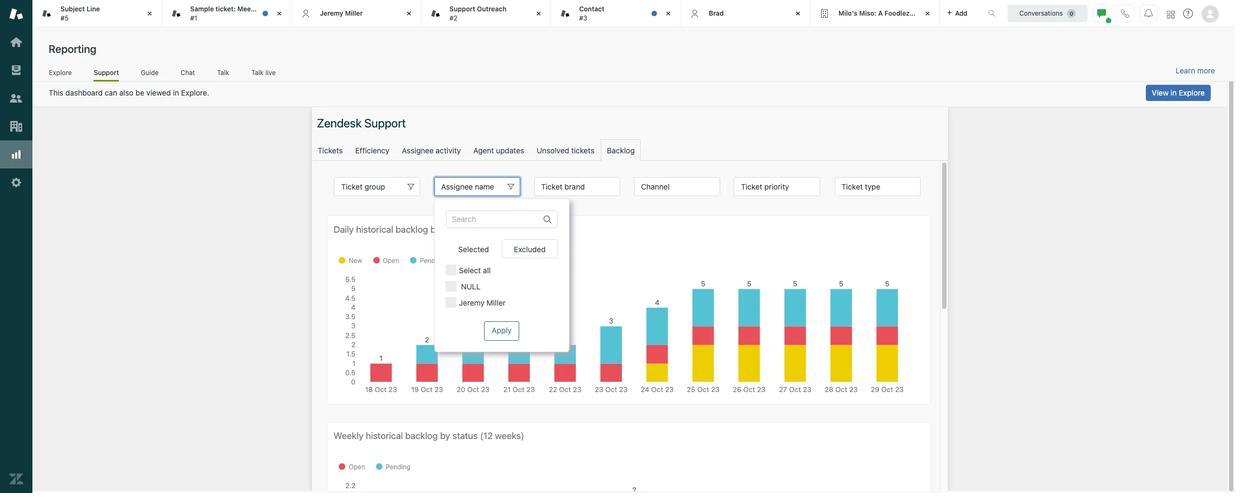 Task type: describe. For each thing, give the bounding box(es) containing it.
foodlez
[[885, 9, 910, 17]]

viewed
[[146, 88, 171, 97]]

milo's miso: a foodlez subsidiary
[[839, 9, 946, 17]]

explore inside 'link'
[[49, 68, 72, 77]]

#5
[[61, 14, 69, 22]]

zendesk products image
[[1168, 11, 1175, 18]]

reporting
[[49, 43, 96, 55]]

organizations image
[[9, 119, 23, 134]]

support for support
[[94, 68, 119, 77]]

live
[[266, 68, 276, 77]]

conversations button
[[1008, 5, 1088, 22]]

learn more
[[1176, 66, 1216, 75]]

outreach
[[477, 5, 507, 13]]

miso:
[[860, 9, 877, 17]]

support for support outreach #2
[[450, 5, 476, 13]]

talk link
[[217, 68, 230, 80]]

contact
[[580, 5, 605, 13]]

2 close image from the left
[[534, 8, 544, 19]]

tabs tab list
[[32, 0, 977, 27]]

admin image
[[9, 176, 23, 190]]

learn
[[1176, 66, 1196, 75]]

view in explore button
[[1147, 85, 1212, 101]]

#2
[[450, 14, 458, 22]]

milo's
[[839, 9, 858, 17]]

ticket
[[267, 5, 285, 13]]

learn more link
[[1176, 66, 1216, 76]]

in inside button
[[1171, 88, 1178, 97]]

sample
[[190, 5, 214, 13]]

views image
[[9, 63, 23, 77]]

this dashboard can also be viewed in explore.
[[49, 88, 209, 97]]

tab containing subject line
[[32, 0, 162, 27]]

zendesk support image
[[9, 7, 23, 21]]

chat link
[[181, 68, 195, 80]]

3 close image from the left
[[663, 8, 674, 19]]

guide
[[141, 68, 159, 77]]

a
[[879, 9, 883, 17]]

button displays agent's chat status as online. image
[[1098, 9, 1107, 18]]

get help image
[[1184, 9, 1194, 18]]

tab containing support outreach
[[422, 0, 551, 27]]

explore.
[[181, 88, 209, 97]]

conversations
[[1020, 9, 1064, 17]]

also
[[119, 88, 134, 97]]

add button
[[941, 0, 974, 26]]

brad
[[709, 9, 724, 17]]

1 in from the left
[[173, 88, 179, 97]]

support outreach #2
[[450, 5, 507, 22]]

sample ticket: meet the ticket #1
[[190, 5, 285, 22]]

talk for talk live
[[252, 68, 264, 77]]

support link
[[94, 68, 119, 82]]

close image for jeremy miller
[[404, 8, 415, 19]]

#3
[[580, 14, 588, 22]]



Task type: vqa. For each thing, say whether or not it's contained in the screenshot.
Close icon related to "BRAD" tab
no



Task type: locate. For each thing, give the bounding box(es) containing it.
1 vertical spatial support
[[94, 68, 119, 77]]

talk live link
[[251, 68, 276, 80]]

can
[[105, 88, 117, 97]]

2 tab from the left
[[162, 0, 292, 27]]

talk live
[[252, 68, 276, 77]]

close image right the
[[274, 8, 285, 19]]

more
[[1198, 66, 1216, 75]]

this
[[49, 88, 63, 97]]

jeremy miller tab
[[292, 0, 422, 27]]

2 talk from the left
[[252, 68, 264, 77]]

1 horizontal spatial talk
[[252, 68, 264, 77]]

explore down learn more link
[[1180, 88, 1206, 97]]

talk for talk
[[217, 68, 229, 77]]

guide link
[[141, 68, 159, 80]]

add
[[956, 9, 968, 17]]

view in explore
[[1153, 88, 1206, 97]]

be
[[136, 88, 144, 97]]

1 horizontal spatial explore
[[1180, 88, 1206, 97]]

subject
[[61, 5, 85, 13]]

close image
[[144, 8, 155, 19], [404, 8, 415, 19], [663, 8, 674, 19], [793, 8, 804, 19], [923, 8, 934, 19]]

explore inside button
[[1180, 88, 1206, 97]]

the
[[255, 5, 266, 13]]

#1
[[190, 14, 197, 22]]

close image inside milo's miso: a foodlez subsidiary tab
[[923, 8, 934, 19]]

tab containing contact
[[551, 0, 681, 27]]

ticket:
[[216, 5, 236, 13]]

tab
[[32, 0, 162, 27], [162, 0, 292, 27], [422, 0, 551, 27], [551, 0, 681, 27]]

0 horizontal spatial close image
[[274, 8, 285, 19]]

in right 'view'
[[1171, 88, 1178, 97]]

support up #2
[[450, 5, 476, 13]]

close image left milo's
[[793, 8, 804, 19]]

0 horizontal spatial talk
[[217, 68, 229, 77]]

talk
[[217, 68, 229, 77], [252, 68, 264, 77]]

chat
[[181, 68, 195, 77]]

zendesk image
[[9, 473, 23, 487]]

support inside support outreach #2
[[450, 5, 476, 13]]

subsidiary
[[912, 9, 946, 17]]

milo's miso: a foodlez subsidiary tab
[[811, 0, 946, 27]]

close image inside brad tab
[[793, 8, 804, 19]]

1 tab from the left
[[32, 0, 162, 27]]

miller
[[345, 9, 363, 17]]

explore link
[[49, 68, 72, 80]]

explore
[[49, 68, 72, 77], [1180, 88, 1206, 97]]

1 horizontal spatial in
[[1171, 88, 1178, 97]]

jeremy miller
[[320, 9, 363, 17]]

2 close image from the left
[[404, 8, 415, 19]]

talk inside 'talk live' "link"
[[252, 68, 264, 77]]

1 vertical spatial explore
[[1180, 88, 1206, 97]]

close image for brad
[[793, 8, 804, 19]]

close image left #3
[[534, 8, 544, 19]]

talk inside "talk" link
[[217, 68, 229, 77]]

0 vertical spatial explore
[[49, 68, 72, 77]]

4 tab from the left
[[551, 0, 681, 27]]

contact #3
[[580, 5, 605, 22]]

0 horizontal spatial explore
[[49, 68, 72, 77]]

close image left #1
[[144, 8, 155, 19]]

5 close image from the left
[[923, 8, 934, 19]]

support
[[450, 5, 476, 13], [94, 68, 119, 77]]

1 horizontal spatial support
[[450, 5, 476, 13]]

0 vertical spatial support
[[450, 5, 476, 13]]

1 talk from the left
[[217, 68, 229, 77]]

main element
[[0, 0, 32, 494]]

0 horizontal spatial in
[[173, 88, 179, 97]]

in right viewed at top left
[[173, 88, 179, 97]]

1 close image from the left
[[144, 8, 155, 19]]

subject line #5
[[61, 5, 100, 22]]

close image
[[274, 8, 285, 19], [534, 8, 544, 19]]

dashboard
[[65, 88, 103, 97]]

4 close image from the left
[[793, 8, 804, 19]]

tab containing sample ticket: meet the ticket
[[162, 0, 292, 27]]

line
[[87, 5, 100, 13]]

close image left brad
[[663, 8, 674, 19]]

close image for milo's miso: a foodlez subsidiary
[[923, 8, 934, 19]]

meet
[[238, 5, 254, 13]]

1 horizontal spatial close image
[[534, 8, 544, 19]]

jeremy
[[320, 9, 344, 17]]

close image inside jeremy miller tab
[[404, 8, 415, 19]]

in
[[173, 88, 179, 97], [1171, 88, 1178, 97]]

support up the can
[[94, 68, 119, 77]]

close image left add popup button
[[923, 8, 934, 19]]

view
[[1153, 88, 1169, 97]]

reporting image
[[9, 148, 23, 162]]

customers image
[[9, 91, 23, 105]]

0 horizontal spatial support
[[94, 68, 119, 77]]

2 in from the left
[[1171, 88, 1178, 97]]

talk left live
[[252, 68, 264, 77]]

brad tab
[[681, 0, 811, 27]]

explore up the this
[[49, 68, 72, 77]]

3 tab from the left
[[422, 0, 551, 27]]

1 close image from the left
[[274, 8, 285, 19]]

close image left #2
[[404, 8, 415, 19]]

get started image
[[9, 35, 23, 49]]

talk right chat
[[217, 68, 229, 77]]

notifications image
[[1145, 9, 1154, 18]]



